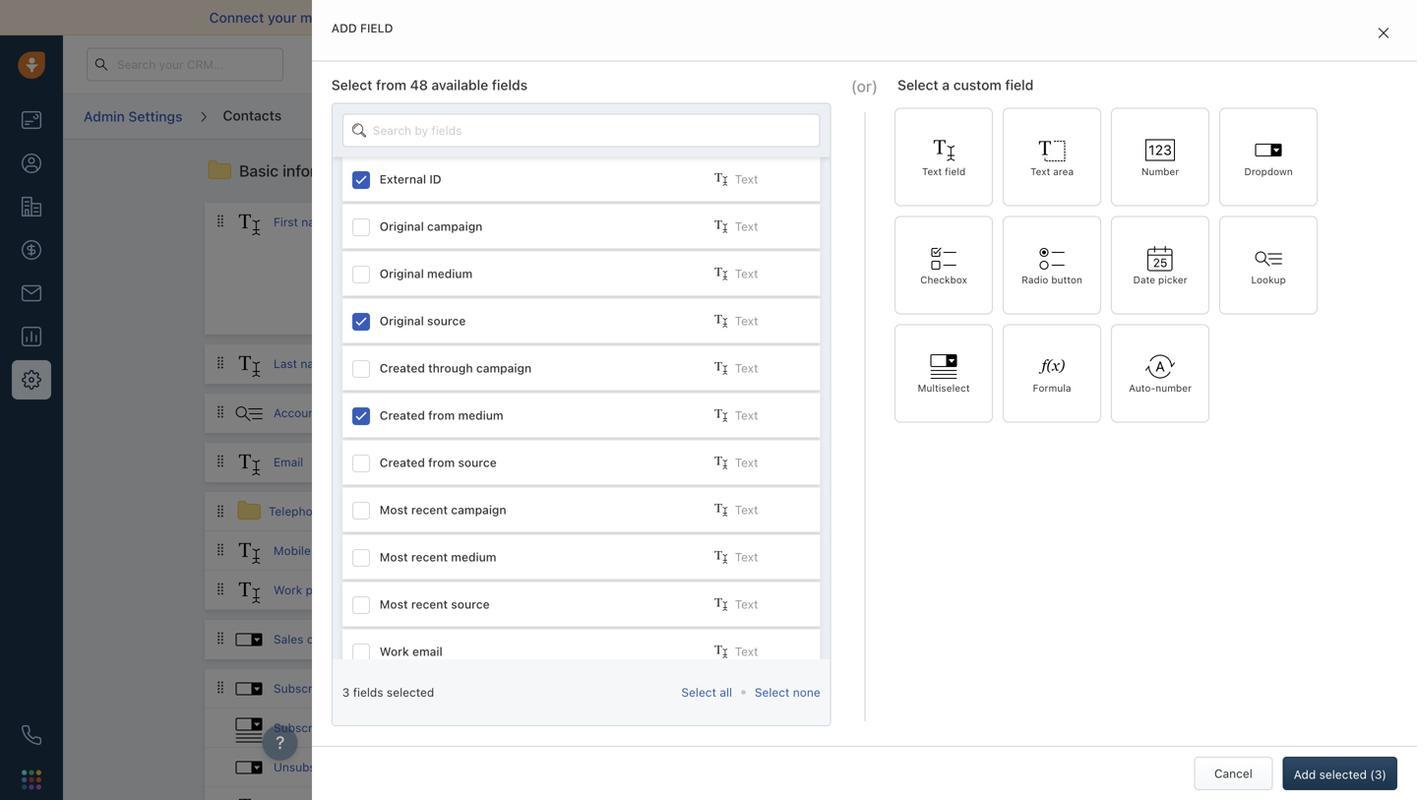 Task type: describe. For each thing, give the bounding box(es) containing it.
field right edit
[[1127, 301, 1152, 315]]

explore plans link
[[1046, 52, 1144, 76]]

text area
[[1031, 166, 1074, 177]]

unsubscribe reason
[[274, 760, 385, 774]]

mailbox
[[300, 9, 351, 26]]

6 add from the top
[[712, 584, 733, 598]]

9 quick- from the top
[[675, 722, 712, 736]]

types
[[347, 721, 378, 735]]

mobile
[[274, 544, 311, 557]]

a
[[942, 77, 950, 93]]

6 quick-add from the top
[[675, 584, 733, 598]]

number
[[1142, 166, 1179, 177]]

reason
[[347, 760, 385, 774]]

from for 48
[[376, 77, 407, 93]]

sales
[[274, 632, 304, 646]]

explore plans
[[1057, 57, 1133, 71]]

1 form text image from the top
[[234, 210, 264, 239]]

original source
[[380, 314, 466, 328]]

auto-number
[[1129, 382, 1192, 393]]

hide
[[1197, 301, 1223, 315]]

enable
[[541, 9, 584, 26]]

add selected (3) button
[[1283, 757, 1398, 790]]

or
[[857, 77, 872, 95]]

picker
[[1159, 274, 1188, 285]]

not for account
[[848, 406, 866, 420]]

form dropdown image for sales owner
[[234, 625, 264, 654]]

external id
[[380, 172, 442, 186]]

add group button
[[1177, 154, 1276, 188]]

first name
[[274, 215, 332, 229]]

telephone numbers link
[[269, 503, 378, 520]]

ui drag handle image for email
[[215, 454, 226, 468]]

3 for 3 choices added
[[807, 456, 815, 469]]

original campaign
[[380, 219, 483, 233]]

2 add tooltip link from the top
[[930, 354, 991, 374]]

phone image
[[22, 725, 41, 745]]

21
[[980, 58, 992, 70]]

0 vertical spatial email
[[683, 9, 717, 26]]

ends
[[940, 58, 965, 70]]

external
[[380, 172, 426, 186]]

edit
[[1103, 301, 1124, 315]]

medium for from
[[458, 408, 504, 422]]

most for most recent source
[[380, 597, 408, 611]]

1 horizontal spatial fields
[[492, 77, 528, 93]]

1 for 1
[[1287, 51, 1293, 63]]

(
[[851, 77, 857, 95]]

phone
[[306, 583, 340, 597]]

most recent source
[[380, 597, 490, 611]]

select for select a custom field
[[898, 77, 939, 93]]

4 tooltip not added from the top
[[807, 544, 905, 558]]

ui drag handle image for sales owner
[[215, 631, 226, 645]]

original for original source
[[380, 314, 424, 328]]

unique
[[675, 250, 715, 264]]

5 for reason
[[807, 721, 814, 735]]

read-
[[569, 250, 603, 264]]

trial
[[917, 58, 937, 70]]

deliverability
[[427, 9, 510, 26]]

add for subscription status
[[712, 683, 733, 696]]

auto-
[[1129, 382, 1156, 393]]

text for created from source
[[735, 456, 758, 469]]

subscription for subscription status
[[274, 682, 344, 695]]

text for original source
[[735, 314, 758, 328]]

1 for 1 choices added
[[807, 633, 813, 647]]

quick-add for sales owner
[[675, 633, 733, 647]]

send email image
[[1233, 58, 1247, 71]]

ui drag handle image for last name
[[215, 356, 226, 369]]

text for original campaign
[[735, 219, 758, 233]]

name for first name
[[301, 215, 332, 229]]

owner
[[307, 632, 341, 646]]

( or )
[[851, 77, 878, 95]]

radio button
[[1022, 274, 1083, 285]]

id
[[430, 172, 442, 186]]

quick- for account
[[675, 407, 712, 421]]

add for mobile
[[712, 545, 733, 558]]

text for created through campaign
[[735, 361, 758, 375]]

select all link
[[682, 685, 732, 699]]

your
[[268, 9, 297, 26]]

basic information
[[239, 161, 366, 180]]

tooltip for account
[[956, 406, 991, 420]]

work phone
[[274, 583, 340, 597]]

)
[[872, 77, 878, 95]]

form multi_select_dropdown image
[[234, 715, 264, 745]]

required
[[569, 722, 619, 736]]

field down days
[[1005, 77, 1034, 93]]

way
[[603, 9, 628, 26]]

5 tooltip not added from the top
[[807, 584, 905, 597]]

quick- for email
[[675, 456, 712, 470]]

add down text field
[[930, 215, 952, 229]]

cancel button
[[1194, 757, 1273, 790]]

sales owner
[[274, 632, 341, 646]]

text for most recent medium
[[735, 550, 758, 564]]

ui drag handle image for first name
[[215, 214, 226, 228]]

last
[[274, 357, 297, 370]]

conversations.
[[721, 9, 816, 26]]

1 choices added
[[807, 633, 897, 647]]

to
[[354, 9, 367, 26]]

dropdown
[[1245, 166, 1293, 177]]

created through campaign
[[380, 361, 532, 375]]

Search by fields text field
[[342, 114, 821, 147]]

text for most recent source
[[735, 597, 758, 611]]

email inside dialog
[[412, 645, 443, 658]]

quick-add for email
[[675, 456, 733, 470]]

area
[[1053, 166, 1074, 177]]

subscription for subscription types
[[274, 721, 344, 735]]

select none
[[755, 685, 821, 699]]

not for first name
[[848, 215, 866, 229]]

number
[[1156, 382, 1192, 393]]

email
[[274, 455, 303, 469]]

quick- for mobile
[[675, 545, 712, 558]]

original medium
[[380, 267, 473, 280]]

connect your mailbox to improve deliverability and enable 2-way sync of email conversations.
[[209, 9, 816, 26]]

account
[[274, 406, 320, 420]]

all
[[720, 685, 732, 699]]

improve
[[371, 9, 423, 26]]

most for most recent campaign
[[380, 503, 408, 517]]

add field button
[[1077, 154, 1167, 188]]

add field inside button
[[1107, 164, 1157, 178]]

custom
[[954, 77, 1002, 93]]

created from source
[[380, 456, 497, 469]]

hide field button
[[1167, 291, 1261, 325]]

quick-add for mobile
[[675, 545, 733, 558]]

basic
[[239, 161, 279, 180]]

form text image for mobile
[[234, 538, 264, 568]]

add selected (3)
[[1294, 768, 1387, 782]]

text for most recent campaign
[[735, 503, 758, 517]]

4 tooltip from the top
[[807, 544, 845, 558]]

created for created from medium
[[380, 408, 425, 422]]

tooltip not added for account
[[807, 406, 905, 420]]

48
[[410, 77, 428, 93]]

unsubscribe
[[274, 760, 344, 774]]

telephone numbers
[[269, 504, 378, 518]]

5 choices added for subscription types
[[807, 682, 899, 696]]

formula
[[1033, 382, 1071, 393]]

date
[[1133, 274, 1156, 285]]

admin settings
[[84, 108, 183, 124]]

3 choices added
[[807, 456, 899, 469]]

campaign for recent
[[451, 503, 507, 517]]

group
[[1232, 164, 1265, 178]]



Task type: locate. For each thing, give the bounding box(es) containing it.
explore
[[1057, 57, 1099, 71]]

2 5 choices added from the top
[[807, 721, 899, 735]]

0 horizontal spatial email
[[412, 645, 443, 658]]

source for from
[[458, 456, 497, 469]]

source up through
[[427, 314, 466, 328]]

0 vertical spatial name
[[301, 215, 332, 229]]

add tooltip down text field
[[930, 215, 991, 229]]

tooltip down text field
[[956, 215, 991, 229]]

add tooltip link for account
[[930, 403, 991, 423]]

selected
[[387, 685, 434, 699], [1320, 768, 1367, 782]]

medium down most recent campaign
[[451, 550, 497, 564]]

0 vertical spatial add tooltip
[[930, 215, 991, 229]]

0 vertical spatial form text image
[[234, 210, 264, 239]]

work
[[274, 583, 302, 597], [380, 645, 409, 658]]

1 vertical spatial 1
[[807, 633, 813, 647]]

fields up the types
[[353, 685, 383, 699]]

8 add from the top
[[712, 683, 733, 696]]

form dropdown image
[[234, 753, 264, 782]]

2 vertical spatial recent
[[411, 597, 448, 611]]

add tooltip link up "multiselect"
[[930, 354, 991, 374]]

1 vertical spatial original
[[380, 267, 424, 280]]

0 vertical spatial 3
[[807, 456, 815, 469]]

from down created from medium
[[428, 456, 455, 469]]

2 ui drag handle image from the top
[[215, 543, 226, 557]]

Search your CRM... text field
[[87, 48, 283, 81]]

5 quick-add from the top
[[675, 545, 733, 558]]

from for source
[[428, 456, 455, 469]]

1 not from the top
[[848, 215, 866, 229]]

form text image left last
[[234, 351, 264, 381]]

2 vertical spatial created
[[380, 456, 425, 469]]

add tooltip
[[930, 215, 991, 229], [930, 357, 991, 371], [930, 406, 991, 420]]

1 horizontal spatial email
[[683, 9, 717, 26]]

only
[[603, 250, 626, 264]]

0 horizontal spatial 1
[[807, 633, 813, 647]]

add field right area
[[1107, 164, 1157, 178]]

recent up most recent source
[[411, 550, 448, 564]]

sync
[[632, 9, 662, 26]]

3 original from the top
[[380, 314, 424, 328]]

work email
[[380, 645, 443, 658]]

add group
[[1207, 164, 1265, 178]]

selected inside button
[[1320, 768, 1367, 782]]

2 vertical spatial add tooltip
[[930, 406, 991, 420]]

source down most recent medium
[[451, 597, 490, 611]]

settings
[[128, 108, 183, 124]]

0 vertical spatial source
[[427, 314, 466, 328]]

available
[[432, 77, 488, 93]]

2 tooltip from the top
[[956, 357, 991, 371]]

your
[[890, 58, 914, 70]]

select from 48 available fields
[[332, 77, 528, 93]]

1
[[1287, 51, 1293, 63], [807, 633, 813, 647]]

3 add tooltip link from the top
[[930, 403, 991, 423]]

field inside button
[[1226, 301, 1250, 315]]

3 most from the top
[[380, 597, 408, 611]]

add field right your
[[332, 21, 393, 35]]

0 vertical spatial subscription
[[274, 682, 344, 695]]

add left improve
[[332, 21, 357, 35]]

field
[[360, 21, 393, 35], [1005, 77, 1034, 93], [1132, 164, 1157, 178], [945, 166, 966, 177], [1127, 301, 1152, 315], [1226, 301, 1250, 315]]

quick-add for last name
[[675, 358, 733, 371]]

form text image down form dropdown icon
[[234, 794, 264, 800]]

1 vertical spatial source
[[458, 456, 497, 469]]

5 tooltip from the top
[[807, 584, 845, 597]]

form dropdown image
[[234, 625, 264, 654], [234, 674, 264, 704]]

1 recent from the top
[[411, 503, 448, 517]]

ui drag handle image left sales
[[215, 631, 226, 645]]

source for recent
[[451, 597, 490, 611]]

2 vertical spatial medium
[[451, 550, 497, 564]]

0 horizontal spatial selected
[[387, 685, 434, 699]]

5 down 1 choices added on the right bottom of the page
[[807, 682, 814, 696]]

0 vertical spatial 5 choices added
[[807, 682, 899, 696]]

1 horizontal spatial work
[[380, 645, 409, 658]]

1 vertical spatial tooltip
[[956, 357, 991, 371]]

field right area
[[1132, 164, 1157, 178]]

select for select from 48 available fields
[[332, 77, 372, 93]]

tooltip for first name
[[956, 215, 991, 229]]

ui drag handle image for work phone
[[215, 582, 226, 596]]

1 vertical spatial 5
[[807, 721, 814, 735]]

8 quick-add from the top
[[675, 683, 733, 696]]

form text image
[[234, 351, 264, 381], [234, 450, 264, 479], [234, 538, 264, 568], [234, 578, 264, 607]]

subscription up unsubscribe
[[274, 721, 344, 735]]

name for last name
[[301, 357, 331, 370]]

7 add from the top
[[712, 633, 733, 647]]

1 tooltip from the top
[[956, 215, 991, 229]]

checkbox
[[921, 274, 968, 285]]

2 vertical spatial add tooltip link
[[930, 403, 991, 423]]

text field
[[922, 166, 966, 177]]

form text image for work phone
[[234, 578, 264, 607]]

tooltip
[[807, 215, 845, 229], [807, 357, 845, 371], [807, 406, 845, 420], [807, 544, 845, 558], [807, 584, 845, 597]]

tooltip not added
[[807, 215, 905, 229], [807, 357, 905, 371], [807, 406, 905, 420], [807, 544, 905, 558], [807, 584, 905, 597]]

7 quick-add from the top
[[675, 633, 733, 647]]

add for account
[[712, 407, 733, 421]]

most right numbers
[[380, 503, 408, 517]]

1 add tooltip from the top
[[930, 215, 991, 229]]

2-
[[588, 9, 603, 26]]

add left number
[[1107, 164, 1129, 178]]

1 vertical spatial add field
[[1107, 164, 1157, 178]]

2 vertical spatial original
[[380, 314, 424, 328]]

2 add tooltip from the top
[[930, 357, 991, 371]]

phone element
[[12, 716, 51, 755]]

add tooltip for account
[[930, 406, 991, 420]]

3 ui drag handle image from the top
[[215, 454, 226, 468]]

form text image for email
[[234, 450, 264, 479]]

0 horizontal spatial 3
[[342, 685, 350, 699]]

recent for campaign
[[411, 503, 448, 517]]

tooltip down "multiselect"
[[956, 406, 991, 420]]

2 tooltip from the top
[[807, 357, 845, 371]]

from left the 48
[[376, 77, 407, 93]]

in
[[968, 58, 977, 70]]

original
[[380, 219, 424, 233], [380, 267, 424, 280], [380, 314, 424, 328]]

0 vertical spatial 5
[[807, 682, 814, 696]]

created from medium
[[380, 408, 504, 422]]

8 quick- from the top
[[675, 683, 712, 696]]

campaign down id
[[427, 219, 483, 233]]

ui drag handle image
[[215, 214, 226, 228], [215, 543, 226, 557], [215, 582, 226, 596], [215, 681, 226, 694]]

admin settings link
[[83, 101, 184, 132]]

4 add from the top
[[712, 456, 733, 470]]

1 vertical spatial selected
[[1320, 768, 1367, 782]]

of
[[666, 9, 679, 26]]

from up created from source
[[428, 408, 455, 422]]

1 tooltip not added from the top
[[807, 215, 905, 229]]

add down "multiselect"
[[930, 406, 952, 420]]

button
[[1052, 274, 1083, 285]]

form text image for last name
[[234, 351, 264, 381]]

1 horizontal spatial add field
[[1107, 164, 1157, 178]]

2 recent from the top
[[411, 550, 448, 564]]

subscription status
[[274, 682, 381, 695]]

1 vertical spatial work
[[380, 645, 409, 658]]

3 not from the top
[[848, 406, 866, 420]]

5 not from the top
[[848, 584, 866, 597]]

tooltip up "multiselect"
[[956, 357, 991, 371]]

6 quick- from the top
[[675, 584, 712, 598]]

tooltip for first name
[[807, 215, 845, 229]]

tooltip not added for first name
[[807, 215, 905, 229]]

tooltip not added for last name
[[807, 357, 905, 371]]

2 form dropdown image from the top
[[234, 674, 264, 704]]

0 horizontal spatial work
[[274, 583, 302, 597]]

form auto_complete image
[[234, 399, 264, 428]]

1 vertical spatial add tooltip
[[930, 357, 991, 371]]

5
[[807, 682, 814, 696], [807, 721, 814, 735]]

tooltip for account
[[807, 406, 845, 420]]

radio
[[1022, 274, 1049, 285]]

add
[[332, 21, 357, 35], [1107, 164, 1129, 178], [1207, 164, 1229, 178], [930, 215, 952, 229], [930, 357, 952, 371], [930, 406, 952, 420], [1294, 768, 1316, 782]]

1 vertical spatial created
[[380, 408, 425, 422]]

4 ui drag handle image from the top
[[215, 681, 226, 694]]

1 ui drag handle image from the top
[[215, 214, 226, 228]]

recent for medium
[[411, 550, 448, 564]]

select all
[[682, 685, 732, 699]]

2 quick-add from the top
[[675, 358, 733, 371]]

3 inside dialog
[[342, 685, 350, 699]]

0 vertical spatial created
[[380, 361, 425, 375]]

ui drag handle image
[[215, 356, 226, 369], [215, 405, 226, 419], [215, 454, 226, 468], [215, 504, 226, 518], [215, 631, 226, 645]]

1 form dropdown image from the top
[[234, 625, 264, 654]]

2 tooltip not added from the top
[[807, 357, 905, 371]]

1 form text image from the top
[[234, 351, 264, 381]]

5 ui drag handle image from the top
[[215, 631, 226, 645]]

1 vertical spatial email
[[412, 645, 443, 658]]

0 vertical spatial most
[[380, 503, 408, 517]]

text for work email
[[735, 645, 758, 658]]

5 for types
[[807, 682, 814, 696]]

4 form text image from the top
[[234, 578, 264, 607]]

select
[[332, 77, 372, 93], [898, 77, 939, 93], [682, 685, 717, 699], [755, 685, 790, 699]]

freshworks switcher image
[[22, 770, 41, 790]]

field down a
[[945, 166, 966, 177]]

source up most recent campaign
[[458, 456, 497, 469]]

field right mailbox
[[360, 21, 393, 35]]

1 add tooltip link from the top
[[930, 212, 991, 232]]

2 vertical spatial from
[[428, 456, 455, 469]]

2 subscription from the top
[[274, 721, 344, 735]]

from for medium
[[428, 408, 455, 422]]

2 most from the top
[[380, 550, 408, 564]]

cancel
[[1215, 767, 1253, 781]]

added
[[870, 215, 905, 229], [870, 357, 905, 371], [870, 406, 905, 420], [864, 456, 899, 469], [870, 544, 905, 558], [870, 584, 905, 597], [862, 633, 897, 647], [864, 682, 899, 696], [864, 721, 899, 735]]

9 add from the top
[[712, 722, 733, 736]]

0 horizontal spatial add field
[[332, 21, 393, 35]]

4 quick-add from the top
[[675, 456, 733, 470]]

add for sales owner
[[712, 633, 733, 647]]

1 ui drag handle image from the top
[[215, 356, 226, 369]]

ui drag handle image left last
[[215, 356, 226, 369]]

0 vertical spatial 1
[[1287, 51, 1293, 63]]

2 original from the top
[[380, 267, 424, 280]]

connect
[[209, 9, 264, 26]]

1 vertical spatial form text image
[[234, 794, 264, 800]]

1 created from the top
[[380, 361, 425, 375]]

add tooltip link
[[930, 212, 991, 232], [930, 354, 991, 374], [930, 403, 991, 423]]

1 vertical spatial 5 choices added
[[807, 721, 899, 735]]

quick- for subscription status
[[675, 683, 712, 696]]

medium down the created through campaign
[[458, 408, 504, 422]]

name right last
[[301, 357, 331, 370]]

3 fields selected
[[342, 685, 434, 699]]

original down external
[[380, 219, 424, 233]]

email
[[683, 9, 717, 26], [412, 645, 443, 658]]

from
[[376, 77, 407, 93], [428, 408, 455, 422], [428, 456, 455, 469]]

1 most from the top
[[380, 503, 408, 517]]

select a custom field
[[898, 77, 1034, 93]]

created for created from source
[[380, 456, 425, 469]]

1 vertical spatial name
[[301, 357, 331, 370]]

add left group
[[1207, 164, 1229, 178]]

medium for recent
[[451, 550, 497, 564]]

select left all
[[682, 685, 717, 699]]

1 horizontal spatial selected
[[1320, 768, 1367, 782]]

2 quick- from the top
[[675, 358, 712, 371]]

1 5 choices added from the top
[[807, 682, 899, 696]]

1 add from the top
[[712, 216, 733, 230]]

add tooltip link for first name
[[930, 212, 991, 232]]

4 quick- from the top
[[675, 456, 712, 470]]

2 vertical spatial most
[[380, 597, 408, 611]]

ui drag handle image left email
[[215, 454, 226, 468]]

lookup
[[1251, 274, 1286, 285]]

add field
[[332, 21, 393, 35], [1107, 164, 1157, 178]]

add for email
[[712, 456, 733, 470]]

0 vertical spatial original
[[380, 219, 424, 233]]

work for work email
[[380, 645, 409, 658]]

3 for 3 fields selected
[[342, 685, 350, 699]]

campaign right through
[[476, 361, 532, 375]]

add tooltip link down "multiselect"
[[930, 403, 991, 423]]

work inside dialog
[[380, 645, 409, 658]]

ui drag handle image for mobile
[[215, 543, 226, 557]]

through
[[428, 361, 473, 375]]

choices
[[818, 456, 861, 469], [816, 633, 859, 647], [818, 682, 861, 696], [818, 721, 861, 735]]

numbers
[[330, 504, 378, 518]]

most recent medium
[[380, 550, 497, 564]]

3 tooltip from the top
[[956, 406, 991, 420]]

most up most recent source
[[380, 550, 408, 564]]

0 vertical spatial selected
[[387, 685, 434, 699]]

quick- for sales owner
[[675, 633, 712, 647]]

1 vertical spatial campaign
[[476, 361, 532, 375]]

2 not from the top
[[848, 357, 866, 371]]

0 vertical spatial tooltip
[[956, 215, 991, 229]]

field right hide
[[1226, 301, 1250, 315]]

1 vertical spatial 3
[[342, 685, 350, 699]]

1 quick- from the top
[[675, 216, 712, 230]]

text for created from medium
[[735, 408, 758, 422]]

1 right send email image
[[1287, 51, 1293, 63]]

ui drag handle image for subscription status
[[215, 681, 226, 694]]

1 quick-add from the top
[[675, 216, 733, 230]]

and
[[513, 9, 537, 26]]

2 created from the top
[[380, 408, 425, 422]]

none
[[793, 685, 821, 699]]

plans
[[1102, 57, 1133, 71]]

work for work phone
[[274, 583, 302, 597]]

tooltip for last name
[[807, 357, 845, 371]]

days
[[995, 58, 1019, 70]]

quick-add for subscription status
[[675, 683, 733, 696]]

7 quick- from the top
[[675, 633, 712, 647]]

0 vertical spatial work
[[274, 583, 302, 597]]

1 horizontal spatial 1
[[1287, 51, 1293, 63]]

9 quick-add from the top
[[675, 722, 733, 736]]

1 vertical spatial medium
[[458, 408, 504, 422]]

dialog
[[312, 0, 1417, 800]]

email right of
[[683, 9, 717, 26]]

form text image left 'work phone'
[[234, 578, 264, 607]]

3 quick- from the top
[[675, 407, 712, 421]]

select down the trial
[[898, 77, 939, 93]]

1 5 from the top
[[807, 682, 814, 696]]

created for created through campaign
[[380, 361, 425, 375]]

5 quick- from the top
[[675, 545, 712, 558]]

0 vertical spatial add field
[[332, 21, 393, 35]]

your trial ends in 21 days
[[890, 58, 1019, 70]]

original up original source
[[380, 267, 424, 280]]

3 add tooltip from the top
[[930, 406, 991, 420]]

3 form text image from the top
[[234, 538, 264, 568]]

recent up most recent medium
[[411, 503, 448, 517]]

1 tooltip from the top
[[807, 215, 845, 229]]

3 tooltip from the top
[[807, 406, 845, 420]]

name right first
[[301, 215, 332, 229]]

edit field button
[[1073, 291, 1162, 325]]

2 vertical spatial source
[[451, 597, 490, 611]]

3 quick-add from the top
[[675, 407, 733, 421]]

0 vertical spatial campaign
[[427, 219, 483, 233]]

ui drag handle image left form auto_complete icon
[[215, 405, 226, 419]]

select left none at the right bottom
[[755, 685, 790, 699]]

2 form text image from the top
[[234, 450, 264, 479]]

original for original medium
[[380, 267, 424, 280]]

recent for source
[[411, 597, 448, 611]]

1 vertical spatial recent
[[411, 550, 448, 564]]

add tooltip down "multiselect"
[[930, 406, 991, 420]]

source
[[427, 314, 466, 328], [458, 456, 497, 469], [451, 597, 490, 611]]

email down most recent source
[[412, 645, 443, 658]]

2 add from the top
[[712, 358, 733, 371]]

information
[[283, 161, 366, 180]]

form dropdown image up form multi_select_dropdown image
[[234, 674, 264, 704]]

form text image
[[234, 210, 264, 239], [234, 794, 264, 800]]

first
[[274, 215, 298, 229]]

edit field
[[1103, 301, 1152, 315]]

dialog containing (
[[312, 0, 1417, 800]]

select for select none
[[755, 685, 790, 699]]

5 down none at the right bottom
[[807, 721, 814, 735]]

0 vertical spatial fields
[[492, 77, 528, 93]]

text for original medium
[[735, 267, 758, 280]]

status
[[347, 682, 381, 695]]

0 vertical spatial recent
[[411, 503, 448, 517]]

most for most recent medium
[[380, 550, 408, 564]]

4 ui drag handle image from the top
[[215, 504, 226, 518]]

2 vertical spatial tooltip
[[956, 406, 991, 420]]

campaign down created from source
[[451, 503, 507, 517]]

1 subscription from the top
[[274, 682, 344, 695]]

form dropdown image for subscription status
[[234, 674, 264, 704]]

add tooltip for first name
[[930, 215, 991, 229]]

created left through
[[380, 361, 425, 375]]

subscription up subscription types
[[274, 682, 344, 695]]

add up "multiselect"
[[930, 357, 952, 371]]

1 vertical spatial add tooltip link
[[930, 354, 991, 374]]

quick- for last name
[[675, 358, 712, 371]]

most up work email
[[380, 597, 408, 611]]

created up created from source
[[380, 408, 425, 422]]

work up 3 fields selected
[[380, 645, 409, 658]]

1 vertical spatial from
[[428, 408, 455, 422]]

2 vertical spatial campaign
[[451, 503, 507, 517]]

1 horizontal spatial 3
[[807, 456, 815, 469]]

not for last name
[[848, 357, 866, 371]]

5 choices added down 1 choices added on the right bottom of the page
[[807, 682, 899, 696]]

3 add from the top
[[712, 407, 733, 421]]

ui drag handle image for account
[[215, 405, 226, 419]]

2 5 from the top
[[807, 721, 814, 735]]

0 vertical spatial add tooltip link
[[930, 212, 991, 232]]

5 choices added
[[807, 682, 899, 696], [807, 721, 899, 735]]

selected left (3)
[[1320, 768, 1367, 782]]

2 ui drag handle image from the top
[[215, 405, 226, 419]]

1 original from the top
[[380, 219, 424, 233]]

1 vertical spatial most
[[380, 550, 408, 564]]

add inside "button"
[[1207, 164, 1229, 178]]

1 up none at the right bottom
[[807, 633, 813, 647]]

form text image left mobile
[[234, 538, 264, 568]]

medium
[[427, 267, 473, 280], [458, 408, 504, 422], [451, 550, 497, 564]]

campaign for through
[[476, 361, 532, 375]]

medium down the original campaign
[[427, 267, 473, 280]]

form dropdown image left sales
[[234, 625, 264, 654]]

2 form text image from the top
[[234, 794, 264, 800]]

select none link
[[755, 685, 821, 699]]

3 tooltip not added from the top
[[807, 406, 905, 420]]

multiselect
[[918, 382, 970, 393]]

0 vertical spatial form dropdown image
[[234, 625, 264, 654]]

original down original medium
[[380, 314, 424, 328]]

recent down most recent medium
[[411, 597, 448, 611]]

1 vertical spatial subscription
[[274, 721, 344, 735]]

form text image left email
[[234, 450, 264, 479]]

add right 'cancel' button
[[1294, 768, 1316, 782]]

0 horizontal spatial fields
[[353, 685, 383, 699]]

form text image left first
[[234, 210, 264, 239]]

read-only
[[569, 250, 626, 264]]

5 choices added down none at the right bottom
[[807, 721, 899, 735]]

0 vertical spatial from
[[376, 77, 407, 93]]

original for original campaign
[[380, 219, 424, 233]]

created down created from medium
[[380, 456, 425, 469]]

selected down work email
[[387, 685, 434, 699]]

1 vertical spatial fields
[[353, 685, 383, 699]]

ui drag handle image left telephone
[[215, 504, 226, 518]]

add for last name
[[712, 358, 733, 371]]

1 vertical spatial form dropdown image
[[234, 674, 264, 704]]

date picker
[[1133, 274, 1188, 285]]

0 vertical spatial medium
[[427, 267, 473, 280]]

select left the 48
[[332, 77, 372, 93]]

fields right the 'available'
[[492, 77, 528, 93]]

add tooltip up "multiselect"
[[930, 357, 991, 371]]

5 add from the top
[[712, 545, 733, 558]]

3 created from the top
[[380, 456, 425, 469]]

work left phone
[[274, 583, 302, 597]]

add field inside dialog
[[332, 21, 393, 35]]

text for external id
[[735, 172, 758, 186]]

quick-add for account
[[675, 407, 733, 421]]

select for select all
[[682, 685, 717, 699]]

name
[[301, 215, 332, 229], [301, 357, 331, 370]]

3
[[807, 456, 815, 469], [342, 685, 350, 699]]

3 recent from the top
[[411, 597, 448, 611]]

add
[[712, 216, 733, 230], [712, 358, 733, 371], [712, 407, 733, 421], [712, 456, 733, 470], [712, 545, 733, 558], [712, 584, 733, 598], [712, 633, 733, 647], [712, 683, 733, 696], [712, 722, 733, 736]]

4 not from the top
[[848, 544, 866, 558]]

add tooltip link down text field
[[930, 212, 991, 232]]

3 ui drag handle image from the top
[[215, 582, 226, 596]]

5 choices added for unsubscribe reason
[[807, 721, 899, 735]]

subscription types
[[274, 721, 378, 735]]



Task type: vqa. For each thing, say whether or not it's contained in the screenshot.
Properties Image
no



